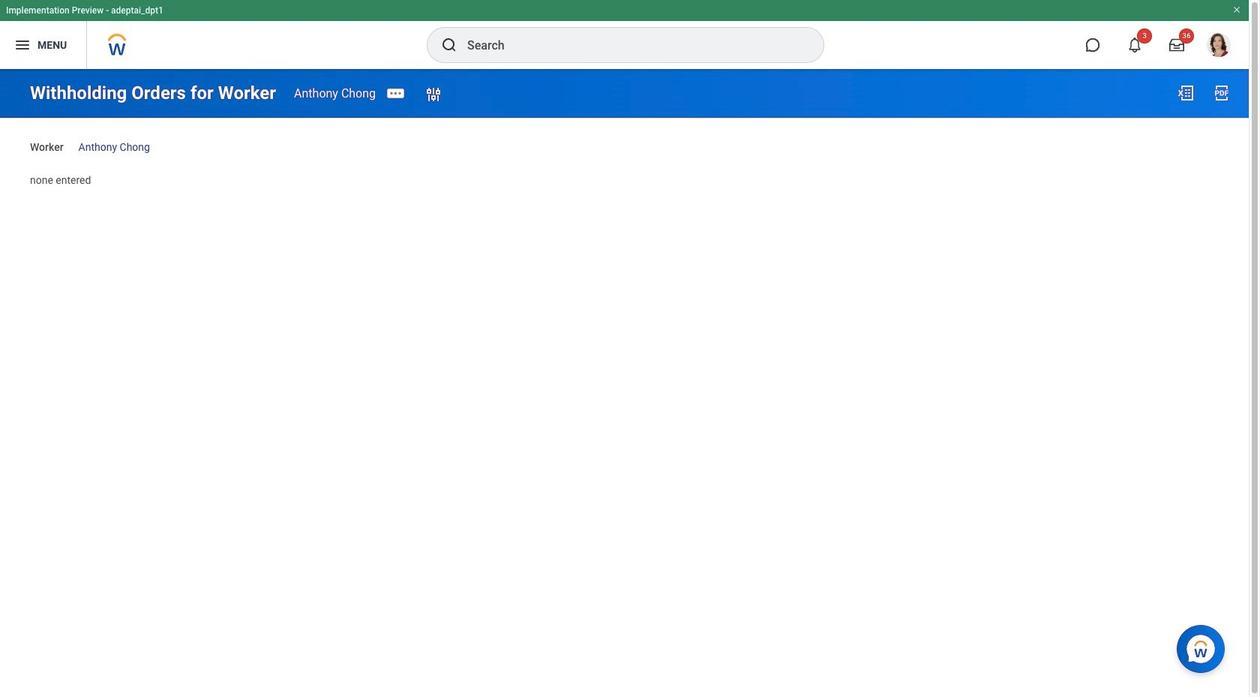 Task type: vqa. For each thing, say whether or not it's contained in the screenshot.
Change Selection icon
yes



Task type: locate. For each thing, give the bounding box(es) containing it.
change selection image
[[425, 86, 443, 104]]

banner
[[0, 0, 1249, 69]]

profile logan mcneil image
[[1207, 33, 1231, 60]]

export to excel image
[[1177, 84, 1195, 102]]

justify image
[[14, 36, 32, 54]]

close environment banner image
[[1233, 5, 1242, 14]]

main content
[[0, 69, 1249, 201]]



Task type: describe. For each thing, give the bounding box(es) containing it.
search image
[[441, 36, 459, 54]]

view printable version (pdf) image
[[1213, 84, 1231, 102]]

inbox large image
[[1170, 38, 1185, 53]]

notifications large image
[[1128, 38, 1143, 53]]

Search Workday  search field
[[468, 29, 793, 62]]



